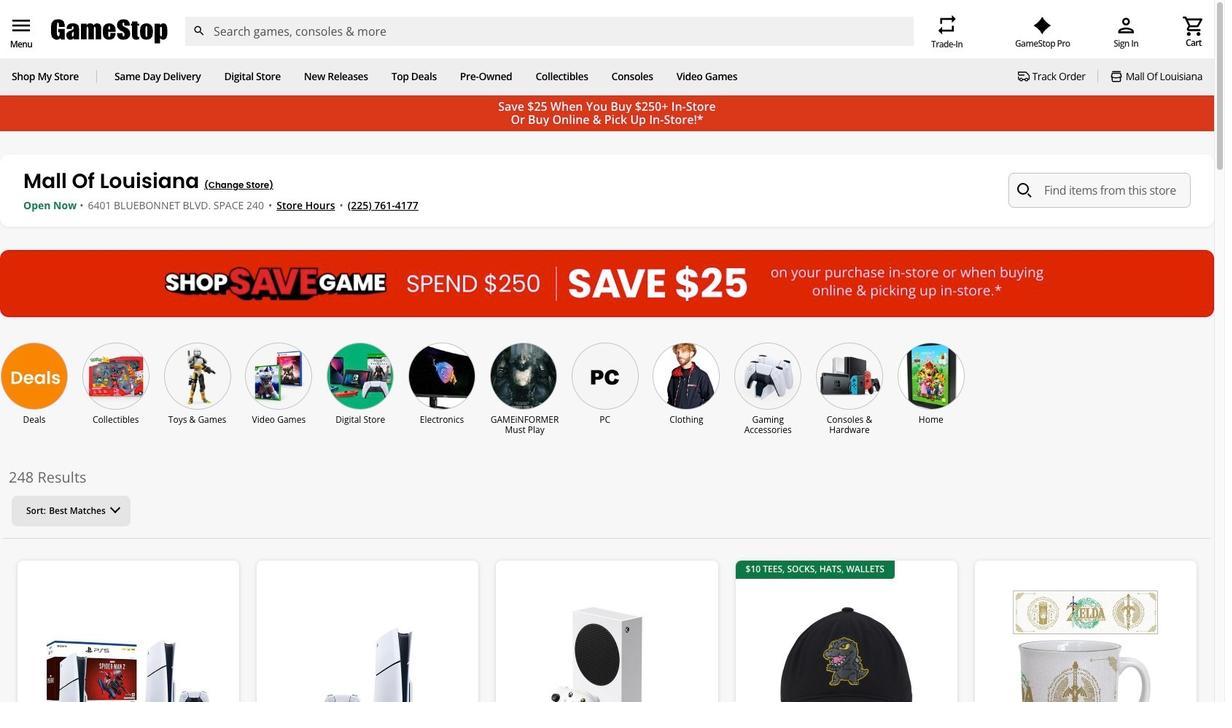 Task type: locate. For each thing, give the bounding box(es) containing it.
None search field
[[185, 17, 914, 46]]

Search games, consoles & more search field
[[214, 17, 888, 46]]

search icon image
[[1018, 183, 1032, 198]]



Task type: describe. For each thing, give the bounding box(es) containing it.
gamestop image
[[51, 17, 168, 45]]

gamestop pro icon image
[[1034, 17, 1052, 34]]

Find items from this store field
[[1009, 173, 1191, 208]]



Task type: vqa. For each thing, say whether or not it's contained in the screenshot.
password field
no



